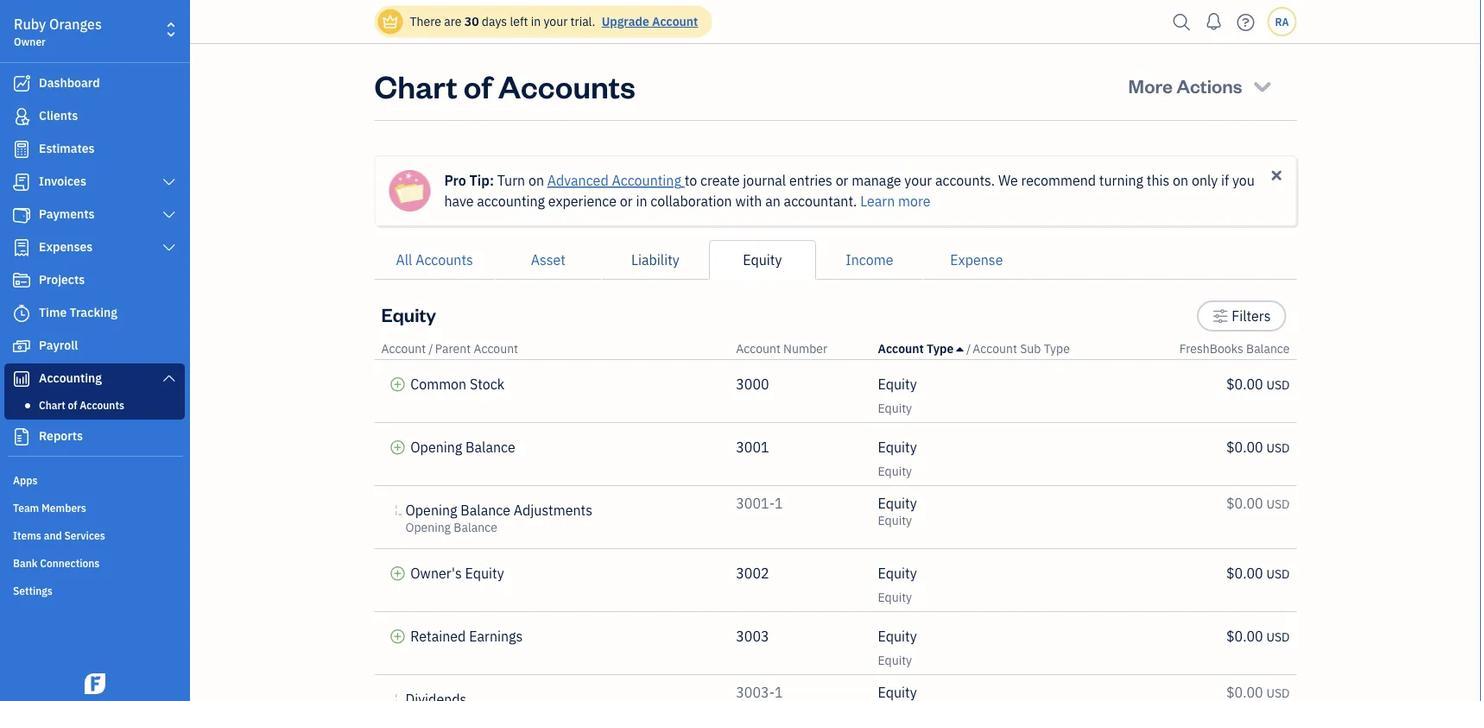 Task type: describe. For each thing, give the bounding box(es) containing it.
1
[[775, 495, 783, 513]]

entries
[[790, 172, 833, 190]]

client image
[[11, 108, 32, 125]]

invoices link
[[4, 167, 185, 198]]

liability button
[[602, 240, 709, 280]]

account for account / parent account
[[382, 341, 426, 357]]

filters button
[[1198, 301, 1287, 332]]

account / parent account
[[382, 341, 518, 357]]

pro tip: turn on advanced accounting
[[445, 172, 682, 190]]

reports link
[[4, 422, 185, 453]]

expense button
[[924, 240, 1031, 280]]

earnings
[[469, 628, 523, 646]]

notifications image
[[1201, 4, 1228, 39]]

common stock
[[411, 375, 505, 394]]

liability
[[632, 251, 680, 269]]

money image
[[11, 338, 32, 355]]

turn
[[498, 172, 526, 190]]

only
[[1192, 172, 1219, 190]]

with
[[736, 192, 763, 210]]

you
[[1233, 172, 1255, 190]]

recommend
[[1022, 172, 1097, 190]]

oranges
[[49, 15, 102, 33]]

items
[[13, 529, 41, 543]]

chart inside chart of accounts link
[[39, 398, 65, 412]]

main element
[[0, 0, 233, 702]]

1 on from the left
[[529, 172, 544, 190]]

invoices
[[39, 173, 86, 189]]

equity equity for 3001-1
[[878, 495, 917, 529]]

2 horizontal spatial accounts
[[498, 65, 636, 106]]

learn more
[[861, 192, 931, 210]]

to create journal entries or manage your accounts. we recommend turning this on only if  you have accounting experience or in collaboration with an accountant.
[[445, 172, 1255, 210]]

owner
[[14, 35, 46, 48]]

crown image
[[382, 13, 400, 31]]

1 horizontal spatial of
[[464, 65, 492, 106]]

on inside to create journal entries or manage your accounts. we recommend turning this on only if  you have accounting experience or in collaboration with an accountant.
[[1174, 172, 1189, 190]]

project image
[[11, 272, 32, 289]]

left
[[510, 13, 528, 29]]

there are 30 days left in your trial. upgrade account
[[410, 13, 698, 29]]

common
[[411, 375, 467, 394]]

chevron large down image for expenses
[[161, 241, 177, 255]]

3001
[[736, 439, 770, 457]]

tracking
[[70, 305, 117, 321]]

apps
[[13, 474, 38, 487]]

collaboration
[[651, 192, 732, 210]]

time tracking
[[39, 305, 117, 321]]

payroll
[[39, 337, 78, 353]]

chevrondown image
[[1251, 73, 1275, 98]]

all accounts button
[[375, 240, 495, 280]]

30
[[465, 13, 479, 29]]

usd for 3000
[[1267, 377, 1291, 393]]

3001-1
[[736, 495, 783, 513]]

estimates
[[39, 140, 95, 156]]

equity equity for 3001
[[878, 439, 917, 480]]

time
[[39, 305, 67, 321]]

more
[[1129, 73, 1173, 98]]

0 vertical spatial chart
[[375, 65, 458, 106]]

3002
[[736, 565, 770, 583]]

account up the stock
[[474, 341, 518, 357]]

your for accounts.
[[905, 172, 932, 190]]

account for account number
[[736, 341, 781, 357]]

learn
[[861, 192, 896, 210]]

2 / from the left
[[967, 341, 972, 357]]

upgrade
[[602, 13, 650, 29]]

actions
[[1177, 73, 1243, 98]]

equity equity for 3002
[[878, 565, 917, 606]]

ra
[[1276, 15, 1290, 29]]

chevron large down image
[[161, 175, 177, 189]]

adjustments
[[514, 502, 593, 520]]

an
[[766, 192, 781, 210]]

payment image
[[11, 207, 32, 224]]

this
[[1147, 172, 1170, 190]]

tip:
[[470, 172, 494, 190]]

stock
[[470, 375, 505, 394]]

opening balance adjustments opening balance
[[406, 502, 593, 536]]

ra button
[[1268, 7, 1297, 36]]

freshbooks
[[1180, 341, 1244, 357]]

$0.00 for 3000
[[1227, 375, 1264, 394]]

settings link
[[4, 577, 185, 603]]

expense image
[[11, 239, 32, 257]]

payments link
[[4, 200, 185, 231]]

estimate image
[[11, 141, 32, 158]]

filters
[[1232, 307, 1272, 325]]

equity inside button
[[743, 251, 782, 269]]

have
[[445, 192, 474, 210]]

timer image
[[11, 305, 32, 322]]

$0.00 for 3003
[[1227, 628, 1264, 646]]

accounting
[[477, 192, 545, 210]]

$0.00 usd for 3001-1
[[1227, 495, 1291, 513]]

items and services
[[13, 529, 105, 543]]

balance for opening balance adjustments opening balance
[[461, 502, 511, 520]]

equity equity for 3003
[[878, 628, 917, 669]]

retained earnings
[[411, 628, 523, 646]]

3000
[[736, 375, 770, 394]]

usd for 3003
[[1267, 630, 1291, 645]]

account type button
[[878, 341, 964, 357]]

sub
[[1021, 341, 1042, 357]]

account sub type
[[973, 341, 1071, 357]]

apps link
[[4, 467, 185, 493]]

balance up owner's equity
[[454, 520, 498, 536]]

projects link
[[4, 265, 185, 296]]

journal
[[743, 172, 786, 190]]

are
[[444, 13, 462, 29]]

$0.00 usd for 3003
[[1227, 628, 1291, 646]]

account number
[[736, 341, 828, 357]]



Task type: locate. For each thing, give the bounding box(es) containing it.
1 horizontal spatial or
[[836, 172, 849, 190]]

chart
[[375, 65, 458, 106], [39, 398, 65, 412]]

account up 3000
[[736, 341, 781, 357]]

dashboard link
[[4, 68, 185, 99]]

0 horizontal spatial on
[[529, 172, 544, 190]]

clients link
[[4, 101, 185, 132]]

learn more link
[[861, 192, 931, 210]]

4 $0.00 from the top
[[1227, 565, 1264, 583]]

accounting inside main element
[[39, 370, 102, 386]]

in down 'advanced accounting' link
[[636, 192, 648, 210]]

5 $0.00 from the top
[[1227, 628, 1264, 646]]

balance for freshbooks balance
[[1247, 341, 1291, 357]]

chart of accounts down days
[[375, 65, 636, 106]]

accounting link
[[4, 364, 185, 395]]

1 vertical spatial your
[[905, 172, 932, 190]]

your inside to create journal entries or manage your accounts. we recommend turning this on only if  you have accounting experience or in collaboration with an accountant.
[[905, 172, 932, 190]]

chevron large down image for payments
[[161, 208, 177, 222]]

estimates link
[[4, 134, 185, 165]]

your up more
[[905, 172, 932, 190]]

more
[[899, 192, 931, 210]]

experience
[[549, 192, 617, 210]]

items and services link
[[4, 522, 185, 548]]

accounting down payroll
[[39, 370, 102, 386]]

1 vertical spatial of
[[68, 398, 77, 412]]

payments
[[39, 206, 95, 222]]

account left parent
[[382, 341, 426, 357]]

or down 'advanced accounting' link
[[620, 192, 633, 210]]

0 vertical spatial accounting
[[612, 172, 682, 190]]

freshbooks image
[[81, 674, 109, 695]]

members
[[42, 501, 86, 515]]

2 chevron large down image from the top
[[161, 241, 177, 255]]

0 vertical spatial or
[[836, 172, 849, 190]]

0 horizontal spatial type
[[927, 341, 954, 357]]

on right 'turn'
[[529, 172, 544, 190]]

0 horizontal spatial or
[[620, 192, 633, 210]]

opening for opening balance adjustments opening balance
[[406, 502, 458, 520]]

2 on from the left
[[1174, 172, 1189, 190]]

0 vertical spatial in
[[531, 13, 541, 29]]

$0.00 usd
[[1227, 375, 1291, 394], [1227, 439, 1291, 457], [1227, 495, 1291, 513], [1227, 565, 1291, 583], [1227, 628, 1291, 646]]

0 horizontal spatial chart
[[39, 398, 65, 412]]

$0.00 for 3002
[[1227, 565, 1264, 583]]

4 equity equity from the top
[[878, 565, 917, 606]]

your left trial.
[[544, 13, 568, 29]]

0 vertical spatial chevron large down image
[[161, 208, 177, 222]]

0 horizontal spatial your
[[544, 13, 568, 29]]

more actions button
[[1114, 65, 1291, 106]]

ruby oranges owner
[[14, 15, 102, 48]]

1 usd from the top
[[1267, 377, 1291, 393]]

3 $0.00 usd from the top
[[1227, 495, 1291, 513]]

accounts down accounting link
[[80, 398, 124, 412]]

account right upgrade
[[652, 13, 698, 29]]

3 $0.00 from the top
[[1227, 495, 1264, 513]]

of inside main element
[[68, 398, 77, 412]]

dashboard image
[[11, 75, 32, 92]]

settings image
[[1213, 306, 1229, 327]]

days
[[482, 13, 507, 29]]

balance
[[1247, 341, 1291, 357], [466, 439, 516, 457], [461, 502, 511, 520], [454, 520, 498, 536]]

account for account type
[[878, 341, 924, 357]]

to
[[685, 172, 698, 190]]

projects
[[39, 272, 85, 288]]

chart of accounts link
[[8, 395, 181, 416]]

accountant.
[[784, 192, 858, 210]]

chevron large down image for accounting
[[161, 372, 177, 385]]

usd for 3001
[[1267, 440, 1291, 456]]

if
[[1222, 172, 1230, 190]]

1 $0.00 usd from the top
[[1227, 375, 1291, 394]]

account left caretup image
[[878, 341, 924, 357]]

1 vertical spatial or
[[620, 192, 633, 210]]

income button
[[816, 240, 924, 280]]

accounting left to at top
[[612, 172, 682, 190]]

on
[[529, 172, 544, 190], [1174, 172, 1189, 190]]

expense
[[951, 251, 1004, 269]]

equity
[[743, 251, 782, 269], [382, 302, 437, 327], [878, 375, 917, 394], [878, 401, 913, 417], [878, 439, 917, 457], [878, 464, 913, 480], [878, 495, 917, 513], [878, 513, 913, 529], [465, 565, 504, 583], [878, 565, 917, 583], [878, 590, 913, 606], [878, 628, 917, 646], [878, 653, 913, 669]]

advanced accounting link
[[548, 172, 685, 190]]

there
[[410, 13, 441, 29]]

account
[[652, 13, 698, 29], [382, 341, 426, 357], [474, 341, 518, 357], [736, 341, 781, 357], [878, 341, 924, 357], [973, 341, 1018, 357]]

2 equity equity from the top
[[878, 439, 917, 480]]

create
[[701, 172, 740, 190]]

3003
[[736, 628, 770, 646]]

on right this
[[1174, 172, 1189, 190]]

asset button
[[495, 240, 602, 280]]

chevron large down image inside payments link
[[161, 208, 177, 222]]

in inside to create journal entries or manage your accounts. we recommend turning this on only if  you have accounting experience or in collaboration with an accountant.
[[636, 192, 648, 210]]

team members link
[[4, 494, 185, 520]]

3001-
[[736, 495, 775, 513]]

5 $0.00 usd from the top
[[1227, 628, 1291, 646]]

invoice image
[[11, 174, 32, 191]]

4 $0.00 usd from the top
[[1227, 565, 1291, 583]]

reports
[[39, 428, 83, 444]]

1 vertical spatial chart of accounts
[[39, 398, 124, 412]]

accounts inside button
[[416, 251, 473, 269]]

opening balance
[[411, 439, 516, 457]]

balance down opening balance
[[461, 502, 511, 520]]

$0.00 for 3001-1
[[1227, 495, 1264, 513]]

caretup image
[[957, 342, 964, 356]]

all accounts
[[396, 251, 473, 269]]

0 vertical spatial of
[[464, 65, 492, 106]]

1 horizontal spatial chart
[[375, 65, 458, 106]]

1 vertical spatial accounting
[[39, 370, 102, 386]]

more actions
[[1129, 73, 1243, 98]]

of up reports
[[68, 398, 77, 412]]

chart up reports
[[39, 398, 65, 412]]

2 vertical spatial chevron large down image
[[161, 372, 177, 385]]

ruby
[[14, 15, 46, 33]]

4 usd from the top
[[1267, 566, 1291, 582]]

3 equity equity from the top
[[878, 495, 917, 529]]

1 horizontal spatial type
[[1044, 341, 1071, 357]]

1 vertical spatial accounts
[[416, 251, 473, 269]]

1 $0.00 from the top
[[1227, 375, 1264, 394]]

report image
[[11, 429, 32, 446]]

2 $0.00 usd from the top
[[1227, 439, 1291, 457]]

bank connections link
[[4, 550, 185, 576]]

1 horizontal spatial on
[[1174, 172, 1189, 190]]

close image
[[1269, 168, 1285, 184]]

type right sub
[[1044, 341, 1071, 357]]

trial.
[[571, 13, 596, 29]]

chart image
[[11, 371, 32, 388]]

chevron large down image inside expenses link
[[161, 241, 177, 255]]

1 vertical spatial chevron large down image
[[161, 241, 177, 255]]

balance down the filters
[[1247, 341, 1291, 357]]

$0.00 usd for 3000
[[1227, 375, 1291, 394]]

in right left
[[531, 13, 541, 29]]

go to help image
[[1233, 9, 1260, 35]]

0 horizontal spatial accounts
[[80, 398, 124, 412]]

chart down there
[[375, 65, 458, 106]]

$0.00 usd for 3001
[[1227, 439, 1291, 457]]

3 chevron large down image from the top
[[161, 372, 177, 385]]

0 horizontal spatial accounting
[[39, 370, 102, 386]]

search image
[[1169, 9, 1196, 35]]

all
[[396, 251, 413, 269]]

0 horizontal spatial of
[[68, 398, 77, 412]]

2 $0.00 from the top
[[1227, 439, 1264, 457]]

accounts down there are 30 days left in your trial. upgrade account
[[498, 65, 636, 106]]

/ left parent
[[429, 341, 434, 357]]

2 vertical spatial accounts
[[80, 398, 124, 412]]

accounts.
[[936, 172, 996, 190]]

1 horizontal spatial accounting
[[612, 172, 682, 190]]

chart of accounts inside main element
[[39, 398, 124, 412]]

0 vertical spatial your
[[544, 13, 568, 29]]

and
[[44, 529, 62, 543]]

payroll link
[[4, 331, 185, 362]]

pro
[[445, 172, 466, 190]]

we
[[999, 172, 1019, 190]]

time tracking link
[[4, 298, 185, 329]]

balance down the stock
[[466, 439, 516, 457]]

income
[[846, 251, 894, 269]]

clients
[[39, 108, 78, 124]]

opening
[[411, 439, 463, 457], [406, 502, 458, 520], [406, 520, 451, 536]]

account right caretup image
[[973, 341, 1018, 357]]

0 vertical spatial accounts
[[498, 65, 636, 106]]

chart of accounts down accounting link
[[39, 398, 124, 412]]

$0.00 usd for 3002
[[1227, 565, 1291, 583]]

5 usd from the top
[[1267, 630, 1291, 645]]

expenses link
[[4, 232, 185, 264]]

of down 30 at left top
[[464, 65, 492, 106]]

settings
[[13, 584, 53, 598]]

1 horizontal spatial chart of accounts
[[375, 65, 636, 106]]

1 equity equity from the top
[[878, 375, 917, 417]]

0 horizontal spatial /
[[429, 341, 434, 357]]

manage
[[852, 172, 902, 190]]

type left caretup image
[[927, 341, 954, 357]]

number
[[784, 341, 828, 357]]

retained
[[411, 628, 466, 646]]

chevron large down image
[[161, 208, 177, 222], [161, 241, 177, 255], [161, 372, 177, 385]]

parent
[[435, 341, 471, 357]]

$0.00 for 3001
[[1227, 439, 1264, 457]]

or
[[836, 172, 849, 190], [620, 192, 633, 210]]

freshbooks balance
[[1180, 341, 1291, 357]]

5 equity equity from the top
[[878, 628, 917, 669]]

1 vertical spatial chart
[[39, 398, 65, 412]]

1 chevron large down image from the top
[[161, 208, 177, 222]]

1 horizontal spatial accounts
[[416, 251, 473, 269]]

accounts inside main element
[[80, 398, 124, 412]]

1 type from the left
[[927, 341, 954, 357]]

usd for 3002
[[1267, 566, 1291, 582]]

3 usd from the top
[[1267, 496, 1291, 512]]

chevron large down image inside accounting link
[[161, 372, 177, 385]]

2 usd from the top
[[1267, 440, 1291, 456]]

opening for opening balance
[[411, 439, 463, 457]]

/ right caretup image
[[967, 341, 972, 357]]

your for trial.
[[544, 13, 568, 29]]

dashboard
[[39, 75, 100, 91]]

0 horizontal spatial in
[[531, 13, 541, 29]]

1 horizontal spatial /
[[967, 341, 972, 357]]

owner's equity
[[411, 565, 504, 583]]

bank connections
[[13, 556, 100, 570]]

or up accountant.
[[836, 172, 849, 190]]

0 vertical spatial chart of accounts
[[375, 65, 636, 106]]

account for account sub type
[[973, 341, 1018, 357]]

$0.00
[[1227, 375, 1264, 394], [1227, 439, 1264, 457], [1227, 495, 1264, 513], [1227, 565, 1264, 583], [1227, 628, 1264, 646]]

1 vertical spatial in
[[636, 192, 648, 210]]

usd for 3001-1
[[1267, 496, 1291, 512]]

accounts right the all
[[416, 251, 473, 269]]

accounts
[[498, 65, 636, 106], [416, 251, 473, 269], [80, 398, 124, 412]]

1 / from the left
[[429, 341, 434, 357]]

balance for opening balance
[[466, 439, 516, 457]]

equity equity for 3000
[[878, 375, 917, 417]]

0 horizontal spatial chart of accounts
[[39, 398, 124, 412]]

1 horizontal spatial your
[[905, 172, 932, 190]]

chart of accounts
[[375, 65, 636, 106], [39, 398, 124, 412]]

owner's
[[411, 565, 462, 583]]

bank
[[13, 556, 38, 570]]

1 horizontal spatial in
[[636, 192, 648, 210]]

connections
[[40, 556, 100, 570]]

2 type from the left
[[1044, 341, 1071, 357]]



Task type: vqa. For each thing, say whether or not it's contained in the screenshot.
Accounts
yes



